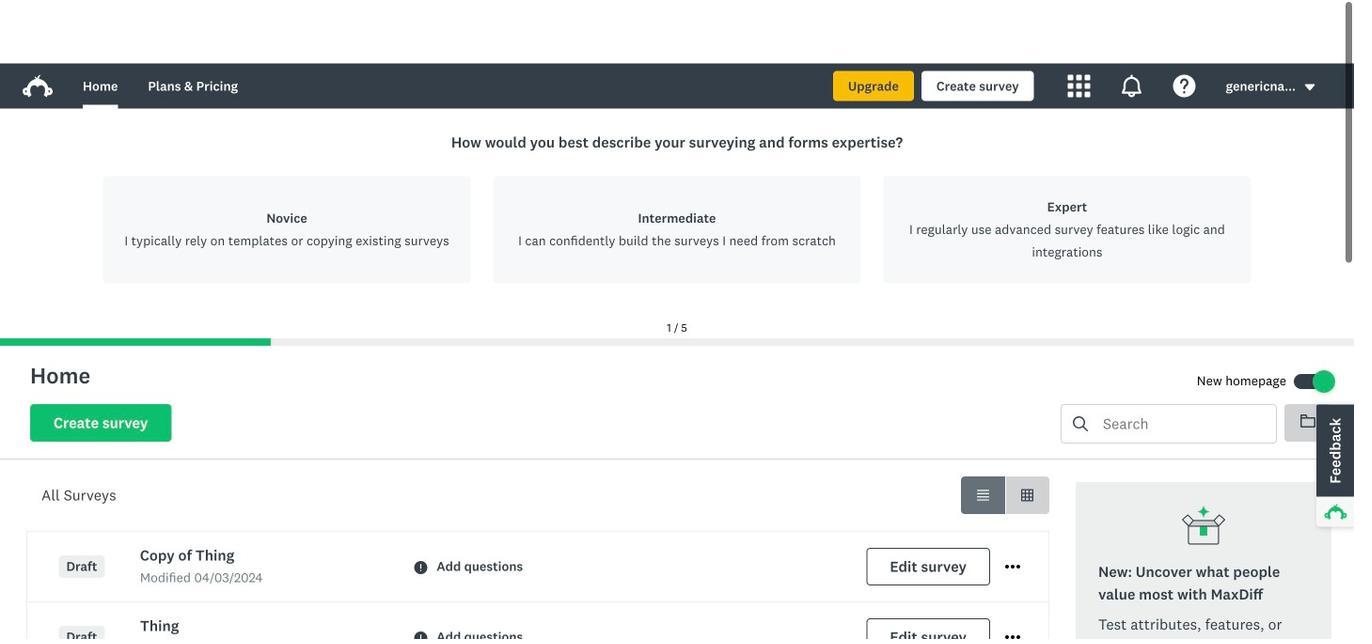 Task type: locate. For each thing, give the bounding box(es) containing it.
folders image
[[1301, 350, 1316, 366], [1301, 351, 1316, 365]]

1 vertical spatial open menu image
[[1006, 638, 1021, 640]]

0 vertical spatial open menu image
[[1006, 497, 1021, 512]]

1 folders image from the top
[[1301, 350, 1316, 366]]

Search text field
[[1089, 342, 1277, 380]]

1 vertical spatial open menu image
[[1006, 567, 1021, 582]]

1 open menu image from the top
[[1006, 502, 1021, 506]]

2 open menu image from the top
[[1006, 638, 1021, 640]]

1 open menu image from the top
[[1006, 497, 1021, 512]]

max diff icon image
[[1182, 442, 1227, 487]]

0 vertical spatial open menu image
[[1006, 502, 1021, 506]]

dialog
[[0, 45, 1355, 283]]

open menu image
[[1006, 502, 1021, 506], [1006, 567, 1021, 582]]

open menu image
[[1006, 497, 1021, 512], [1006, 638, 1021, 640]]

group
[[1006, 413, 1050, 451]]



Task type: describe. For each thing, give the bounding box(es) containing it.
warning image
[[414, 569, 427, 582]]

2 folders image from the top
[[1301, 351, 1316, 365]]

2 open menu image from the top
[[1006, 567, 1021, 582]]



Task type: vqa. For each thing, say whether or not it's contained in the screenshot.
second Brand logo
no



